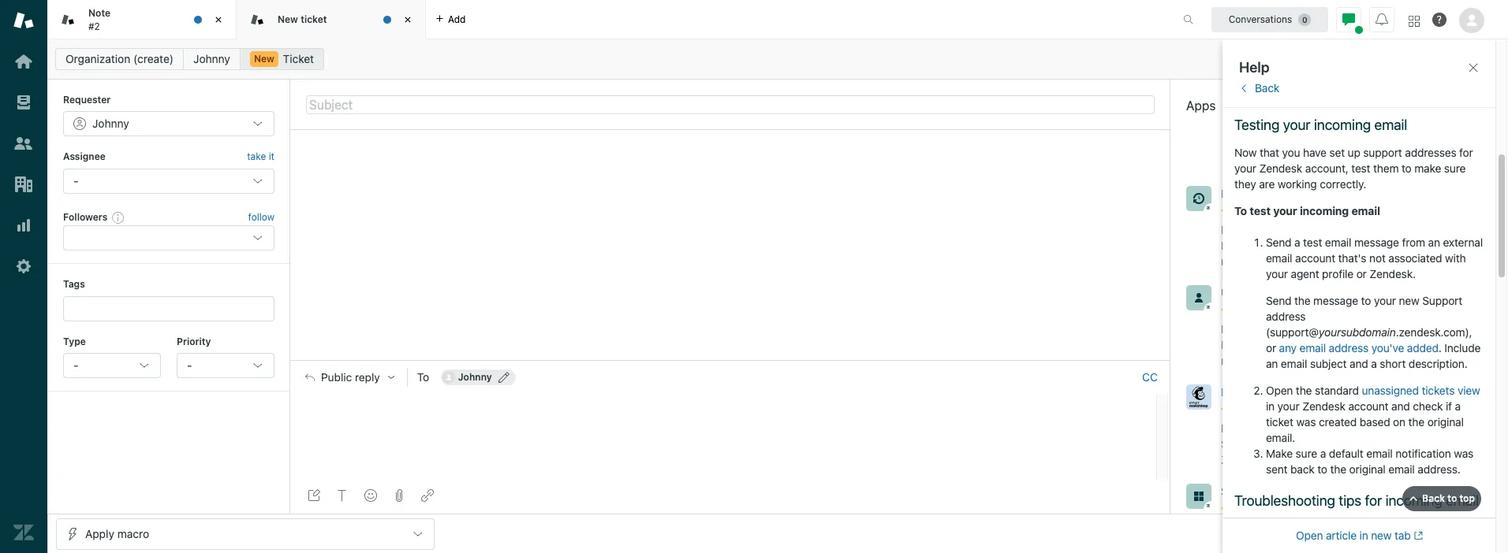 Task type: describe. For each thing, give the bounding box(es) containing it.
it
[[269, 151, 275, 163]]

price: free send email campaigns directly from your zendesk using mailchimp
[[1222, 422, 1429, 467]]

4 stars. 585 reviews. element
[[1222, 404, 1450, 418]]

rocklobster@gmail.com image
[[443, 372, 455, 384]]

campaigns
[[1281, 438, 1336, 451]]

conversations
[[1229, 13, 1293, 25]]

show related tickets link
[[1222, 485, 1421, 503]]

minimize composer image
[[724, 354, 737, 367]]

recent
[[1274, 187, 1309, 200]]

cc button
[[1143, 371, 1158, 385]]

assignee
[[63, 151, 106, 163]]

johnny inside secondary "element"
[[193, 52, 230, 66]]

related
[[1253, 485, 1291, 499]]

user data
[[1222, 286, 1272, 300]]

organization (create)
[[66, 52, 174, 66]]

zendesk support image
[[13, 10, 34, 31]]

note
[[88, 7, 111, 19]]

free for information
[[1259, 325, 1276, 335]]

apps to get you started
[[1254, 144, 1377, 158]]

five most recent
[[1222, 187, 1309, 200]]

to
[[417, 371, 430, 384]]

send
[[1222, 438, 1248, 451]]

user data image
[[1187, 286, 1212, 311]]

note #2
[[88, 7, 111, 32]]

customers image
[[13, 133, 34, 154]]

admin image
[[13, 256, 34, 277]]

reporting image
[[13, 215, 34, 236]]

apply macro
[[85, 528, 149, 541]]

insert emojis image
[[365, 490, 377, 503]]

follow button
[[248, 211, 275, 225]]

zendesk products image
[[1409, 15, 1420, 26]]

followers element
[[63, 226, 275, 251]]

0 vertical spatial mailchimp
[[1222, 386, 1274, 399]]

to
[[1284, 144, 1294, 158]]

secondary element
[[47, 43, 1509, 75]]

tickets
[[1294, 485, 1331, 499]]

add link (cmd k) image
[[421, 490, 434, 503]]

requester inside price: display the five most recent tickets the requester has submitted
[[1222, 255, 1271, 268]]

price: free displays information about the ticket requester and requesters organization.
[[1222, 323, 1419, 368]]

close image for "new ticket" "tab"
[[400, 12, 416, 28]]

tickets
[[1366, 239, 1400, 253]]

requester element
[[63, 112, 275, 137]]

organization (create) button
[[55, 48, 184, 70]]

button displays agent's chat status as online. image
[[1343, 13, 1356, 26]]

started
[[1339, 144, 1377, 158]]

you
[[1317, 144, 1336, 158]]

- inside assignee element
[[73, 174, 78, 188]]

- for priority
[[187, 359, 192, 372]]

(11366)
[[1278, 305, 1317, 318]]

tags
[[63, 279, 85, 291]]

and
[[1274, 354, 1293, 368]]

as
[[1406, 528, 1417, 541]]

five most recent image
[[1187, 186, 1212, 211]]

organization.
[[1353, 354, 1419, 368]]

Tags field
[[75, 301, 260, 317]]

johnny for to
[[458, 372, 492, 384]]

#2
[[88, 20, 100, 32]]

information
[[1267, 339, 1325, 352]]

reply
[[355, 372, 380, 384]]

2 vertical spatial new
[[1420, 528, 1444, 541]]

submitted
[[1295, 255, 1346, 268]]

display
[[1222, 239, 1259, 253]]

free for email
[[1259, 425, 1276, 434]]

Subject field
[[306, 95, 1155, 114]]

new for new
[[254, 53, 275, 65]]

directly
[[1339, 438, 1377, 451]]

five
[[1222, 187, 1242, 200]]

five
[[1281, 239, 1300, 253]]

add attachment image
[[393, 490, 406, 503]]

views image
[[13, 92, 34, 113]]

your
[[1407, 438, 1429, 451]]

(opens in a new tab) image for show related tickets
[[1331, 488, 1343, 497]]

3 stars. 11366 reviews. element
[[1222, 305, 1450, 319]]

(opens in a new tab) image for mailchimp activity
[[1315, 388, 1327, 398]]

zendesk image
[[13, 523, 34, 544]]

(1546)
[[1278, 503, 1312, 517]]

get started image
[[13, 51, 34, 72]]

type
[[63, 336, 86, 348]]

show related tickets
[[1222, 485, 1331, 499]]

edit user image
[[499, 373, 510, 384]]

activity
[[1277, 386, 1315, 399]]

five most recent link
[[1222, 186, 1421, 205]]

apps for apps
[[1187, 99, 1216, 113]]

3 stars. 8605 reviews. element
[[1222, 205, 1450, 219]]



Task type: locate. For each thing, give the bounding box(es) containing it.
(opens in a new tab) image up (8605)
[[1309, 190, 1321, 199]]

format text image
[[336, 490, 349, 503]]

0 horizontal spatial ticket
[[301, 13, 327, 25]]

add button
[[426, 0, 475, 39]]

0 horizontal spatial - button
[[63, 354, 161, 379]]

the up organization.
[[1360, 339, 1377, 352]]

apps
[[1187, 99, 1216, 113], [1254, 144, 1281, 158]]

2 horizontal spatial the
[[1403, 239, 1420, 253]]

(opens in a new tab) image inside user data link
[[1272, 289, 1284, 298]]

mailchimp inside price: free send email campaigns directly from your zendesk using mailchimp
[[1299, 454, 1351, 467]]

new inside "new ticket" "tab"
[[278, 13, 298, 25]]

has
[[1274, 255, 1292, 268]]

1 horizontal spatial mailchimp
[[1299, 454, 1351, 467]]

new right as
[[1420, 528, 1444, 541]]

- down priority
[[187, 359, 192, 372]]

free up displays
[[1259, 325, 1276, 335]]

assignee element
[[63, 169, 275, 194]]

0 vertical spatial new
[[278, 13, 298, 25]]

(opens in a new tab) image inside mailchimp activity link
[[1315, 388, 1327, 398]]

price: up displays
[[1222, 323, 1251, 336]]

notifications image
[[1376, 13, 1389, 26]]

requester down displays
[[1222, 354, 1271, 368]]

1 requester from the top
[[1222, 255, 1271, 268]]

new inside secondary "element"
[[254, 53, 275, 65]]

- button for priority
[[177, 354, 275, 379]]

add
[[448, 13, 466, 25]]

from
[[1380, 438, 1404, 451]]

close image inside "new ticket" "tab"
[[400, 12, 416, 28]]

-
[[73, 174, 78, 188], [73, 359, 78, 372], [187, 359, 192, 372]]

macro
[[117, 528, 149, 541]]

price: for price: free send email campaigns directly from your zendesk using mailchimp
[[1222, 422, 1251, 436]]

1 horizontal spatial - button
[[177, 354, 275, 379]]

(opens in a new tab) image
[[1309, 190, 1321, 199], [1272, 289, 1284, 298], [1315, 388, 1327, 398], [1331, 488, 1343, 497]]

close image for tab containing note
[[211, 12, 226, 28]]

(585)
[[1278, 404, 1307, 417]]

0 vertical spatial johnny
[[193, 52, 230, 66]]

1 horizontal spatial the
[[1360, 339, 1377, 352]]

- button
[[63, 354, 161, 379], [177, 354, 275, 379]]

1 vertical spatial ticket
[[1380, 339, 1408, 352]]

johnny link
[[183, 48, 241, 70]]

close image up johnny link
[[211, 12, 226, 28]]

johnny
[[193, 52, 230, 66], [92, 117, 129, 131], [458, 372, 492, 384]]

free
[[1259, 325, 1276, 335], [1259, 425, 1276, 434]]

- button down priority
[[177, 354, 275, 379]]

(opens in a new tab) image for user data
[[1272, 289, 1284, 298]]

price: display the five most recent tickets the requester has submitted
[[1222, 223, 1420, 268]]

ticket inside 'price: free displays information about the ticket requester and requesters organization.'
[[1380, 339, 1408, 352]]

requester
[[63, 94, 111, 106]]

2 requester from the top
[[1222, 354, 1271, 368]]

organizations image
[[13, 174, 34, 195]]

close image left add dropdown button at the left top of page
[[400, 12, 416, 28]]

1 horizontal spatial close image
[[400, 12, 416, 28]]

priority
[[177, 336, 211, 348]]

zendesk
[[1222, 454, 1266, 467]]

tab
[[47, 0, 237, 39]]

1 vertical spatial requester
[[1222, 354, 1271, 368]]

main element
[[0, 0, 47, 554]]

info on adding followers image
[[112, 211, 125, 224]]

new left ticket
[[254, 53, 275, 65]]

2 close image from the left
[[400, 12, 416, 28]]

price:
[[1222, 223, 1251, 237], [1222, 323, 1251, 336], [1222, 422, 1251, 436]]

most
[[1245, 187, 1271, 200]]

most
[[1302, 239, 1328, 253]]

take
[[247, 151, 266, 163]]

1 horizontal spatial new
[[278, 13, 298, 25]]

1 horizontal spatial ticket
[[1380, 339, 1408, 352]]

user data link
[[1222, 286, 1421, 305]]

johnny for requester
[[92, 117, 129, 131]]

1 vertical spatial mailchimp
[[1299, 454, 1351, 467]]

1 free from the top
[[1259, 325, 1276, 335]]

get help image
[[1433, 13, 1447, 27]]

new ticket
[[278, 13, 327, 25]]

0 vertical spatial requester
[[1222, 255, 1271, 268]]

johnny inside requester element
[[92, 117, 129, 131]]

2 vertical spatial johnny
[[458, 372, 492, 384]]

new for new ticket
[[278, 13, 298, 25]]

1 close image from the left
[[211, 12, 226, 28]]

close image inside tab
[[211, 12, 226, 28]]

price: for price: display the five most recent tickets the requester has submitted
[[1222, 223, 1251, 237]]

the
[[1262, 239, 1278, 253], [1403, 239, 1420, 253], [1360, 339, 1377, 352]]

email
[[1251, 438, 1278, 451]]

1 - button from the left
[[63, 354, 161, 379]]

2 vertical spatial price:
[[1222, 422, 1251, 436]]

ticket inside "tab"
[[301, 13, 327, 25]]

0 vertical spatial price:
[[1222, 223, 1251, 237]]

submit
[[1367, 528, 1403, 541]]

using
[[1269, 454, 1296, 467]]

(opens in a new tab) image for five most recent
[[1309, 190, 1321, 199]]

conversations button
[[1212, 7, 1329, 32]]

1 vertical spatial new
[[254, 53, 275, 65]]

2 horizontal spatial new
[[1420, 528, 1444, 541]]

the right tickets
[[1403, 239, 1420, 253]]

johnny right rocklobster@gmail.com image
[[458, 372, 492, 384]]

follow
[[248, 211, 275, 223]]

new up ticket
[[278, 13, 298, 25]]

0 horizontal spatial new
[[254, 53, 275, 65]]

price: for price: free displays information about the ticket requester and requesters organization.
[[1222, 323, 1251, 336]]

the up has
[[1262, 239, 1278, 253]]

displays
[[1222, 339, 1264, 352]]

ticket up ticket
[[301, 13, 327, 25]]

ticket up organization.
[[1380, 339, 1408, 352]]

free up email
[[1259, 425, 1276, 434]]

johnny right (create)
[[193, 52, 230, 66]]

- button down type on the bottom of the page
[[63, 354, 161, 379]]

1 price: from the top
[[1222, 223, 1251, 237]]

submit as new
[[1367, 528, 1444, 541]]

(opens in a new tab) image inside the show related tickets link
[[1331, 488, 1343, 497]]

price: inside price: free send email campaigns directly from your zendesk using mailchimp
[[1222, 422, 1251, 436]]

price: up display
[[1222, 223, 1251, 237]]

(8605)
[[1278, 205, 1314, 219]]

0 horizontal spatial johnny
[[92, 117, 129, 131]]

0 vertical spatial free
[[1259, 325, 1276, 335]]

0 horizontal spatial mailchimp
[[1222, 386, 1274, 399]]

free inside price: free send email campaigns directly from your zendesk using mailchimp
[[1259, 425, 1276, 434]]

0 vertical spatial ticket
[[301, 13, 327, 25]]

new ticket tab
[[237, 0, 426, 39]]

public reply
[[321, 372, 380, 384]]

followers
[[63, 211, 108, 223]]

about
[[1328, 339, 1357, 352]]

1 horizontal spatial apps
[[1254, 144, 1281, 158]]

recent
[[1331, 239, 1364, 253]]

0 horizontal spatial the
[[1262, 239, 1278, 253]]

organization
[[66, 52, 130, 66]]

public
[[321, 372, 352, 384]]

draft mode image
[[308, 490, 320, 503]]

show
[[1222, 485, 1250, 499]]

2 price: from the top
[[1222, 323, 1251, 336]]

the inside 'price: free displays information about the ticket requester and requesters organization.'
[[1360, 339, 1377, 352]]

requester down display
[[1222, 255, 1271, 268]]

- down type on the bottom of the page
[[73, 359, 78, 372]]

user
[[1222, 286, 1246, 300]]

mailchimp activity
[[1222, 386, 1315, 399]]

cc
[[1143, 371, 1158, 384]]

mailchimp down campaigns
[[1299, 454, 1351, 467]]

tab containing note
[[47, 0, 237, 39]]

- down assignee at left top
[[73, 174, 78, 188]]

1 vertical spatial johnny
[[92, 117, 129, 131]]

data
[[1249, 286, 1272, 300]]

requester inside 'price: free displays information about the ticket requester and requesters organization.'
[[1222, 354, 1271, 368]]

2 - button from the left
[[177, 354, 275, 379]]

requesters
[[1296, 354, 1350, 368]]

ticket
[[283, 52, 314, 66]]

0 vertical spatial apps
[[1187, 99, 1216, 113]]

mailchimp activity image
[[1187, 385, 1212, 410]]

apps for apps to get you started
[[1254, 144, 1281, 158]]

free inside 'price: free displays information about the ticket requester and requesters organization.'
[[1259, 325, 1276, 335]]

apply
[[85, 528, 114, 541]]

(create)
[[133, 52, 174, 66]]

take it
[[247, 151, 275, 163]]

2 free from the top
[[1259, 425, 1276, 434]]

(opens in a new tab) image up 3 stars. 1546 reviews. element
[[1331, 488, 1343, 497]]

get
[[1297, 144, 1314, 158]]

3 price: from the top
[[1222, 422, 1251, 436]]

0 horizontal spatial apps
[[1187, 99, 1216, 113]]

take it button
[[247, 149, 275, 166]]

mailchimp activity link
[[1222, 385, 1421, 404]]

1 vertical spatial price:
[[1222, 323, 1251, 336]]

johnny down requester
[[92, 117, 129, 131]]

1 vertical spatial free
[[1259, 425, 1276, 434]]

show related tickets image
[[1187, 485, 1212, 510]]

new
[[278, 13, 298, 25], [254, 53, 275, 65], [1420, 528, 1444, 541]]

(opens in a new tab) image inside five most recent link
[[1309, 190, 1321, 199]]

0 horizontal spatial close image
[[211, 12, 226, 28]]

price: inside price: display the five most recent tickets the requester has submitted
[[1222, 223, 1251, 237]]

requester
[[1222, 255, 1271, 268], [1222, 354, 1271, 368]]

1 horizontal spatial johnny
[[193, 52, 230, 66]]

mailchimp
[[1222, 386, 1274, 399], [1299, 454, 1351, 467]]

3 stars. 1546 reviews. element
[[1222, 503, 1450, 518]]

- button for type
[[63, 354, 161, 379]]

(opens in a new tab) image up 4 stars. 585 reviews. element
[[1315, 388, 1327, 398]]

price: up send
[[1222, 422, 1251, 436]]

close image
[[211, 12, 226, 28], [400, 12, 416, 28]]

- for type
[[73, 359, 78, 372]]

2 horizontal spatial johnny
[[458, 372, 492, 384]]

ticket
[[301, 13, 327, 25], [1380, 339, 1408, 352]]

tabs tab list
[[47, 0, 1167, 39]]

1 vertical spatial apps
[[1254, 144, 1281, 158]]

(opens in a new tab) image up (11366)
[[1272, 289, 1284, 298]]

price: inside 'price: free displays information about the ticket requester and requesters organization.'
[[1222, 323, 1251, 336]]

public reply button
[[291, 362, 407, 395]]

mailchimp down and
[[1222, 386, 1274, 399]]



